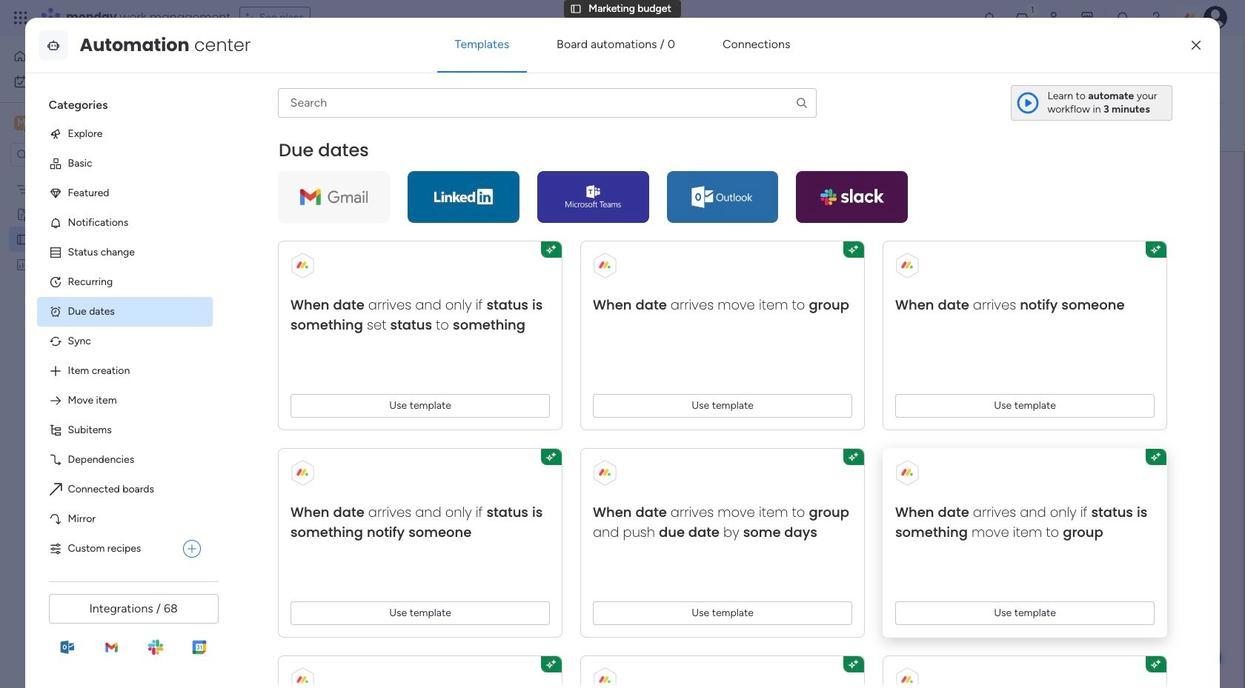 Task type: vqa. For each thing, say whether or not it's contained in the screenshot.
the 1 image at the top right
yes



Task type: locate. For each thing, give the bounding box(es) containing it.
tab
[[435, 79, 459, 102]]

form form
[[196, 152, 1244, 689]]

tab list
[[225, 79, 1223, 103]]

kendall parks image
[[1204, 6, 1228, 30]]

add view image
[[444, 85, 450, 96]]

name text field
[[523, 306, 917, 336]]

invite members image
[[1047, 10, 1062, 25]]

3 group from the top
[[523, 440, 917, 520]]

Search for a column type search field
[[278, 88, 817, 118]]

select product image
[[13, 10, 28, 25]]

heading
[[37, 85, 212, 119]]

option
[[9, 44, 180, 68], [9, 70, 180, 93], [0, 175, 189, 178], [37, 534, 177, 564]]

group
[[523, 268, 917, 354], [523, 354, 917, 440], [523, 440, 917, 520]]

monday marketplace image
[[1080, 10, 1095, 25]]

None search field
[[278, 88, 817, 118]]

Search in workspace field
[[31, 146, 124, 163]]

Choose a date date field
[[523, 478, 917, 506]]

search everything image
[[1116, 10, 1131, 25]]

list box
[[37, 85, 224, 564], [0, 173, 189, 477]]



Task type: describe. For each thing, give the bounding box(es) containing it.
public dashboard image
[[16, 257, 30, 271]]

public board image
[[16, 232, 30, 246]]

1 group from the top
[[523, 268, 917, 354]]

2 group from the top
[[523, 354, 917, 440]]

see plans image
[[246, 10, 259, 26]]

workspace image
[[14, 115, 29, 131]]

help image
[[1149, 10, 1164, 25]]

private board image
[[16, 207, 30, 221]]

1 image
[[1026, 1, 1039, 17]]

search image
[[795, 96, 808, 110]]

notifications image
[[982, 10, 997, 25]]

update feed image
[[1015, 10, 1030, 25]]

collapse image
[[1208, 122, 1220, 133]]

workforms logo image
[[366, 116, 450, 139]]

workspace selection element
[[14, 114, 124, 133]]



